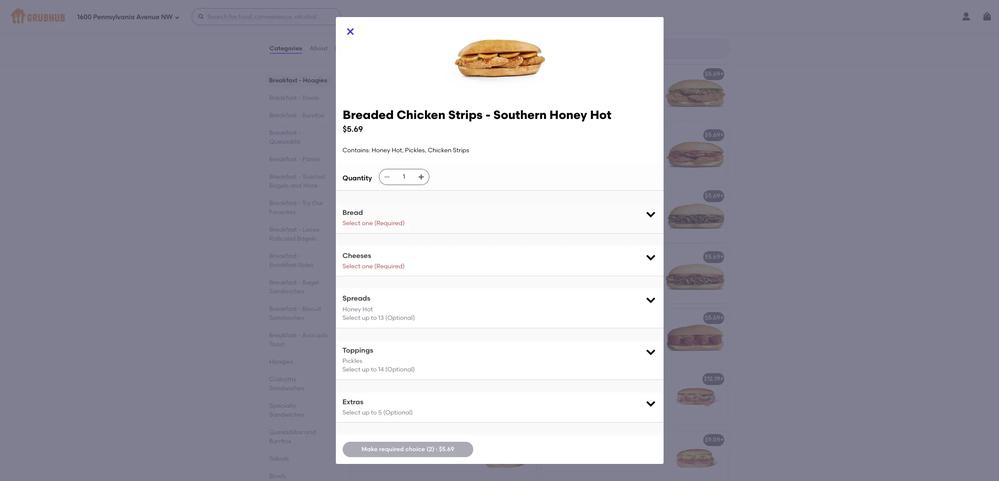Task type: vqa. For each thing, say whether or not it's contained in the screenshot.
fourth the 'Breakfast' from the top of the page
yes



Task type: locate. For each thing, give the bounding box(es) containing it.
0 horizontal spatial bagels
[[269, 182, 289, 190]]

1 vertical spatial parmesan,
[[547, 335, 578, 343]]

up
[[362, 315, 370, 322], [362, 366, 370, 374], [362, 409, 370, 417]]

hoagies up ciabatta at the bottom of page
[[269, 359, 293, 366]]

1 breakfast from the top
[[269, 77, 298, 84]]

1 meatball from the left
[[355, 315, 382, 322]]

grated for contains: provolone, tomato sauce, grated parmesan, beef steak
[[547, 274, 567, 282]]

$5.69 for breaded chicken strips - custom image
[[514, 71, 529, 78]]

contains: inside 'contains: provolone, tomato sauce, grated parmesan, beef steak'
[[547, 266, 574, 273]]

main navigation navigation
[[0, 0, 999, 33]]

contains: cheddar, bbq sauce, chicken strips
[[355, 144, 447, 160]]

and right quesadillas
[[305, 429, 316, 436]]

breakfast down breakfast - panini
[[269, 173, 297, 181]]

1 horizontal spatial meatballs
[[579, 335, 608, 343]]

breakfast up breakfast - burritos
[[269, 94, 297, 102]]

contains: meatballs
[[355, 327, 413, 334]]

contains: for the cheesesteak - marinara "image"
[[547, 266, 574, 273]]

0 vertical spatial grated
[[547, 274, 567, 282]]

provolone, for grated
[[576, 327, 606, 334]]

to inside extras select up to 5 (optional)
[[371, 409, 377, 417]]

1 vertical spatial southern
[[430, 193, 456, 200]]

0 horizontal spatial pork
[[441, 315, 454, 322]]

$5.69 for cheesesteak - custom image
[[705, 193, 720, 200]]

1 vertical spatial contains: honey hot, pickles, chicken strips
[[355, 205, 439, 221]]

cheesesteak left chipotle
[[572, 10, 610, 17]]

to left 14
[[371, 366, 377, 374]]

bagels down the loose
[[297, 235, 316, 242]]

$5.69 + for the cheesesteak - marinara "image"
[[705, 254, 724, 261]]

contains: for breaded chicken strips - bbq image
[[355, 144, 383, 151]]

categories
[[270, 45, 302, 52]]

$9.09 +
[[514, 437, 533, 444], [705, 437, 724, 444]]

- inside breakfast - biscuit sandwiches
[[298, 306, 301, 313]]

2 vertical spatial cheddar,
[[611, 388, 639, 395]]

breaded chicken strips - chicken parmesan *sauce contains pork & beef* image
[[664, 126, 728, 182]]

chicken inside contains: cheddar, bbq sauce, chicken strips
[[355, 152, 379, 160]]

quesadillas and burritos
[[269, 429, 316, 445]]

grated
[[547, 274, 567, 282], [607, 327, 628, 334], [355, 397, 376, 404]]

breakfast down the breakfast - breakfast sides
[[269, 279, 297, 286]]

1 provolone, from the top
[[576, 266, 606, 273]]

2 select from the top
[[343, 263, 361, 270]]

0 horizontal spatial burritos
[[269, 438, 291, 445]]

and inside breakfast - toasted bagels and more
[[290, 182, 302, 190]]

breakfast inside breakfast - panini tab
[[269, 156, 297, 163]]

1 vertical spatial meatballs
[[579, 335, 608, 343]]

1 vertical spatial provolone,
[[576, 327, 606, 334]]

breakfast left the sides
[[269, 262, 297, 269]]

select for extras
[[343, 409, 361, 417]]

to left '5'
[[371, 409, 377, 417]]

13 breakfast from the top
[[269, 332, 297, 339]]

and left more
[[290, 182, 302, 190]]

0 horizontal spatial tomato
[[384, 388, 407, 395]]

breakfast inside breakfast - loose rolls and bagels
[[269, 226, 297, 233]]

1 select from the top
[[343, 220, 361, 227]]

1 horizontal spatial $9.09 +
[[705, 437, 724, 444]]

steak inside contains: cheddar, bbq sauce, beef steak
[[355, 274, 372, 282]]

12 breakfast from the top
[[269, 306, 297, 313]]

provolone, inside the contains: provolone, grated parmesan, meatballs
[[576, 327, 606, 334]]

pickles,
[[405, 147, 426, 154], [418, 205, 439, 212], [572, 405, 593, 412]]

breakfast - hoagies tab
[[269, 76, 329, 85]]

1 horizontal spatial *contains
[[411, 315, 439, 322]]

about
[[310, 45, 328, 52]]

breakfast down "breakfast - bagel sandwiches"
[[269, 306, 297, 313]]

hoagies up the breakfast - bowls tab
[[303, 77, 327, 84]]

and right rolls
[[284, 235, 295, 242]]

breakfast for breakfast - bowls
[[269, 94, 297, 102]]

pickles, down smoked
[[572, 405, 593, 412]]

0 horizontal spatial southern
[[430, 193, 456, 200]]

2 vertical spatial beef
[[601, 274, 614, 282]]

honey inside contains: classic roll, cheddar, honey smoked turkey, lettuce, tomato, pickles, spicy mustard, ham
[[547, 397, 565, 404]]

strips inside breaded chicken strips - southern honey hot $5.69
[[448, 107, 483, 122]]

hot, down breaded chicken strips - bbq
[[392, 147, 404, 154]]

$5.69 for the cheesesteak - marinara "image"
[[705, 254, 720, 261]]

toasted
[[302, 173, 325, 181]]

beef inside contains: cheddar, bbq sauce, beef steak
[[449, 266, 462, 273]]

breakfast inside breakfast - quesadilla
[[269, 129, 297, 137]]

breakfast down rolls
[[269, 253, 297, 260]]

cold for classic
[[586, 376, 600, 383]]

cheddar,
[[385, 144, 412, 151], [385, 266, 412, 273], [611, 388, 639, 395]]

ham right turkey
[[707, 376, 721, 383]]

sandwiches inside "breakfast - bagel sandwiches"
[[269, 288, 304, 295]]

bowls inside tab
[[302, 94, 319, 102]]

meat up classic
[[569, 376, 584, 383]]

0 vertical spatial buffalo
[[424, 10, 445, 17]]

0 vertical spatial beef
[[576, 205, 589, 212]]

1 vertical spatial burritos
[[269, 438, 291, 445]]

to
[[371, 315, 377, 322], [371, 366, 377, 374], [371, 409, 377, 417]]

0 horizontal spatial parmesan
[[378, 397, 407, 404]]

1 vertical spatial to
[[371, 366, 377, 374]]

and down mustard,
[[627, 437, 638, 444]]

grated inside contains: tomato sauce, pepperoni, grated parmesan
[[355, 397, 376, 404]]

(optional) right '13'
[[385, 315, 415, 322]]

(required) for cheeses
[[374, 263, 405, 270]]

breakfast up the "toast"
[[269, 332, 297, 339]]

burritos down the breakfast - bowls tab
[[302, 112, 324, 119]]

0 horizontal spatial hot,
[[392, 147, 404, 154]]

1 horizontal spatial $9.09
[[705, 437, 720, 444]]

1 vertical spatial bowls
[[269, 473, 286, 480]]

chicken inside breaded chicken strips - southern honey hot $5.69
[[397, 107, 445, 122]]

1 vertical spatial bagels
[[297, 235, 316, 242]]

select down spreads
[[343, 315, 361, 322]]

honey inside spreads honey hot select up to 13 (optional)
[[343, 306, 361, 313]]

14
[[378, 366, 384, 374]]

breaded up contains: cheddar, bbq sauce, chicken strips
[[355, 132, 381, 139]]

0 vertical spatial contains: honey hot, pickles, chicken strips
[[343, 147, 469, 154]]

breaded chicken strips - southern honey hot image
[[472, 187, 536, 243]]

contains: inside contains: tomato sauce, pepperoni, grated parmesan
[[355, 388, 383, 395]]

2 horizontal spatial beef*
[[698, 315, 714, 322]]

$5.49 +
[[514, 376, 533, 383]]

breakfast inside the breakfast - try our favorites
[[269, 200, 297, 207]]

provolone, for tomato
[[576, 266, 606, 273]]

and for double meat cold hoagies and sandwiches - turkey & ham
[[627, 376, 638, 383]]

contains: for double meat cold hoagies and sandwiches - turkey & ham image
[[547, 388, 574, 395]]

double for contains: classic roll, cheddar, honey smoked turkey, lettuce, tomato, pickles, spicy mustard, ham
[[547, 376, 568, 383]]

contains: for cheesesteak - custom image
[[547, 205, 574, 212]]

meat down tomato, at the bottom of the page
[[569, 437, 584, 444]]

and inside breakfast - loose rolls and bagels
[[284, 235, 295, 242]]

0 vertical spatial tomato
[[607, 266, 630, 273]]

bowls
[[302, 94, 319, 102], [269, 473, 286, 480]]

2 horizontal spatial pork
[[677, 315, 690, 322]]

hot
[[590, 107, 611, 122], [478, 193, 488, 200], [363, 306, 373, 313], [547, 315, 557, 322], [355, 376, 366, 383]]

bowls inside tab
[[269, 473, 286, 480]]

1 vertical spatial (optional)
[[385, 366, 415, 374]]

nw
[[161, 13, 173, 21]]

bbq inside contains: cheddar, bbq sauce, chicken strips
[[413, 144, 426, 151]]

sauce, for contains: cheddar, bbq sauce, beef steak
[[427, 266, 447, 273]]

one
[[362, 220, 373, 227], [362, 263, 373, 270]]

up left '13'
[[362, 315, 370, 322]]

2 vertical spatial grated
[[355, 397, 376, 404]]

1 (required) from the top
[[374, 220, 405, 227]]

cheddar, for -
[[385, 266, 412, 273]]

breaded down quantity at the top left of page
[[355, 193, 381, 200]]

+ for double meat cold hoagies and sandwiches - turkey & ham image
[[720, 376, 724, 383]]

honey inside contains: honey hot, pickles, chicken strips
[[385, 205, 403, 212]]

toppings pickles select up to 14 (optional)
[[343, 346, 415, 374]]

bagels up favorites
[[269, 182, 289, 190]]

2 breakfast from the top
[[269, 94, 297, 102]]

4 select from the top
[[343, 366, 361, 374]]

pepper
[[385, 22, 405, 29]]

1 vertical spatial ham
[[638, 405, 653, 412]]

bbq for contains: cheddar, bbq sauce, beef steak
[[413, 266, 426, 273]]

1 horizontal spatial grated
[[547, 274, 567, 282]]

jack,
[[407, 22, 423, 29]]

1 vertical spatial one
[[362, 263, 373, 270]]

- inside the breakfast - breakfast sides
[[298, 253, 301, 260]]

select inside spreads honey hot select up to 13 (optional)
[[343, 315, 361, 322]]

sandwiches
[[269, 288, 304, 295], [269, 315, 304, 322], [640, 376, 675, 383], [269, 385, 304, 392], [269, 412, 304, 419], [449, 437, 484, 444], [640, 437, 675, 444]]

breakfast - avocado toast tab
[[269, 331, 329, 349]]

cheesesteak up contains: cheddar, bbq sauce, beef steak
[[355, 254, 394, 261]]

breakfast down breakfast - bowls
[[269, 112, 297, 119]]

beef*
[[462, 315, 478, 322], [698, 315, 714, 322], [527, 376, 543, 383]]

ham right mustard,
[[638, 405, 653, 412]]

3 select from the top
[[343, 315, 361, 322]]

select down pickles
[[343, 366, 361, 374]]

1 vertical spatial beef
[[449, 266, 462, 273]]

contains: for double meat cold hoagies and sandwiches - custom italian image
[[355, 449, 383, 456]]

select down extras
[[343, 409, 361, 417]]

breakfast for breakfast - try our favorites
[[269, 200, 297, 207]]

1 horizontal spatial tomato
[[607, 266, 630, 273]]

up left 14
[[362, 366, 370, 374]]

1 to from the top
[[371, 315, 377, 322]]

burritos inside breakfast - burritos tab
[[302, 112, 324, 119]]

breaded for breaded chicken strips - southern honey hot $5.69
[[343, 107, 394, 122]]

contains: inside contains: cheddar, bbq sauce, beef steak
[[355, 266, 383, 273]]

bagels inside breakfast - toasted bagels and more
[[269, 182, 289, 190]]

select down cheeses at the left bottom
[[343, 263, 361, 270]]

1 vertical spatial parmesan
[[378, 397, 407, 404]]

buffalo for -
[[424, 10, 445, 17]]

+ for breaded chicken strips - chicken parmesan *sauce contains pork & beef* image
[[720, 132, 724, 139]]

pickles, down breaded chicken strips - southern honey hot
[[418, 205, 439, 212]]

+ for cheesesteak - custom image
[[720, 193, 724, 200]]

0 horizontal spatial ham
[[638, 405, 653, 412]]

meat for contains: meat
[[385, 449, 400, 456]]

0 vertical spatial meatballs
[[385, 327, 413, 334]]

southern inside breaded chicken strips - southern honey hot $5.69
[[493, 107, 547, 122]]

breakfast inside 'breakfast - hoagies' tab
[[269, 77, 298, 84]]

1 horizontal spatial meatball
[[588, 315, 615, 322]]

0 vertical spatial parmesan,
[[569, 274, 600, 282]]

meatballs down meatball - custom *contains pork & beef* at bottom left
[[385, 327, 413, 334]]

9 breakfast from the top
[[269, 253, 297, 260]]

contains: inside contains: classic roll, cheddar, honey smoked turkey, lettuce, tomato, pickles, spicy mustard, ham
[[547, 388, 574, 395]]

select inside the cheeses select one (required)
[[343, 263, 361, 270]]

cheddar, up lettuce,
[[611, 388, 639, 395]]

contains: inside contains: cheddar, bbq sauce, chicken strips
[[355, 144, 383, 151]]

breakfast inside breakfast - burritos tab
[[269, 112, 297, 119]]

0 vertical spatial parmesan
[[616, 315, 646, 322]]

:
[[436, 446, 438, 453]]

breaded for breaded chicken strips - custom
[[355, 71, 381, 78]]

meat up required
[[378, 437, 393, 444]]

+ for breaded chicken strips - buffalo image at the right top
[[720, 71, 724, 78]]

double up tomato, at the bottom of the page
[[547, 376, 568, 383]]

breakfast inside breakfast - avocado toast
[[269, 332, 297, 339]]

hot hoagies - meatball parmesan *contains pork & beef* image
[[664, 309, 728, 365]]

about button
[[309, 33, 328, 64]]

0 vertical spatial bowls
[[302, 94, 319, 102]]

2 horizontal spatial beef
[[601, 274, 614, 282]]

2 vertical spatial to
[[371, 409, 377, 417]]

hoagies
[[303, 77, 327, 84], [559, 315, 583, 322], [269, 359, 293, 366], [367, 376, 392, 383], [601, 376, 625, 383], [410, 437, 434, 444], [601, 437, 625, 444]]

0 vertical spatial up
[[362, 315, 370, 322]]

2 horizontal spatial *contains
[[647, 315, 675, 322]]

breakfast up rolls
[[269, 226, 297, 233]]

meatball up the contains: provolone, grated parmesan, meatballs
[[588, 315, 615, 322]]

ham
[[707, 376, 721, 383], [638, 405, 653, 412]]

one down cheeses at the left bottom
[[362, 263, 373, 270]]

0 horizontal spatial *contains
[[375, 30, 403, 38]]

5 select from the top
[[343, 409, 361, 417]]

(required) inside bread select one (required)
[[374, 220, 405, 227]]

pickles
[[343, 358, 362, 365]]

sauce, inside contains: cheddar, bbq sauce, chicken strips
[[427, 144, 447, 151]]

contains: honey hot, pickles, chicken strips down breaded chicken strips - southern honey hot
[[355, 205, 439, 221]]

(required) inside the cheeses select one (required)
[[374, 263, 405, 270]]

1 horizontal spatial bowls
[[302, 94, 319, 102]]

svg image
[[982, 12, 992, 22], [345, 26, 355, 37], [418, 174, 425, 180], [645, 208, 657, 220], [645, 251, 657, 263], [645, 346, 657, 358], [645, 398, 657, 410]]

up left '5'
[[362, 409, 370, 417]]

breakfast inside breakfast - biscuit sandwiches
[[269, 306, 297, 313]]

and up :
[[436, 437, 447, 444]]

provolone,
[[576, 266, 606, 273], [576, 327, 606, 334]]

2 vertical spatial up
[[362, 409, 370, 417]]

sauce, inside contains: cheddar, bbq sauce, beef steak
[[427, 266, 447, 273]]

(optional) up pepperoni on the left
[[385, 366, 415, 374]]

up inside spreads honey hot select up to 13 (optional)
[[362, 315, 370, 322]]

cheddar, inside contains: cheddar, bbq sauce, beef steak
[[385, 266, 412, 273]]

0 vertical spatial one
[[362, 220, 373, 227]]

hot,
[[392, 147, 404, 154], [405, 205, 417, 212]]

5 breakfast from the top
[[269, 156, 297, 163]]

beef inside 'contains: provolone, tomato sauce, grated parmesan, beef steak'
[[601, 274, 614, 282]]

breakfast - loose rolls and bagels
[[269, 226, 319, 242]]

cold up classic
[[586, 376, 600, 383]]

hot inside spreads honey hot select up to 13 (optional)
[[363, 306, 373, 313]]

0 vertical spatial (optional)
[[385, 315, 415, 322]]

$5.69 inside breaded chicken strips - southern honey hot $5.69
[[343, 124, 363, 134]]

one down bread
[[362, 220, 373, 227]]

double up make
[[355, 437, 376, 444]]

breaded up breaded chicken strips - bbq
[[343, 107, 394, 122]]

2 provolone, from the top
[[576, 327, 606, 334]]

honey
[[549, 107, 587, 122], [372, 147, 390, 154], [458, 193, 476, 200], [385, 205, 403, 212], [343, 306, 361, 313], [547, 397, 565, 404]]

*contains inside the contains: pepper jack, buffalo sauce *contains egg*, chicken steak
[[375, 30, 403, 38]]

contains: tomato sauce, pepperoni, grated parmesan
[[355, 388, 461, 404]]

up inside extras select up to 5 (optional)
[[362, 409, 370, 417]]

select
[[343, 220, 361, 227], [343, 263, 361, 270], [343, 315, 361, 322], [343, 366, 361, 374], [343, 409, 361, 417]]

cheeses select one (required)
[[343, 252, 405, 270]]

bowls down 'breakfast - hoagies' tab
[[302, 94, 319, 102]]

sauce,
[[427, 144, 447, 151], [427, 266, 447, 273], [631, 266, 651, 273], [408, 388, 428, 395]]

breakfast up favorites
[[269, 200, 297, 207]]

grated inside 'contains: provolone, tomato sauce, grated parmesan, beef steak'
[[547, 274, 567, 282]]

breakfast - breakfast sides
[[269, 253, 314, 269]]

svg image
[[197, 13, 204, 20], [174, 15, 180, 20], [384, 174, 390, 180], [645, 294, 657, 306]]

classic
[[576, 388, 597, 395]]

0 vertical spatial provolone,
[[576, 266, 606, 273]]

select inside extras select up to 5 (optional)
[[343, 409, 361, 417]]

0 horizontal spatial $9.09 +
[[514, 437, 533, 444]]

to left '13'
[[371, 315, 377, 322]]

chicken cheesesteak - chipotle
[[547, 10, 641, 17]]

$5.69 for hot hoagies - meatball parmesan *contains pork & beef* image
[[705, 315, 720, 322]]

(required) up cheesesteak - bbq
[[374, 220, 405, 227]]

3 up from the top
[[362, 409, 370, 417]]

cheesesteak - bbq image
[[472, 248, 536, 304]]

cheesesteak up pepper
[[381, 10, 419, 17]]

cold for meat
[[394, 437, 408, 444]]

1 vertical spatial tomato
[[384, 388, 407, 395]]

(optional) right '5'
[[383, 409, 413, 417]]

1 vertical spatial (required)
[[374, 263, 405, 270]]

0 horizontal spatial bowls
[[269, 473, 286, 480]]

sauce, inside 'contains: provolone, tomato sauce, grated parmesan, beef steak'
[[631, 266, 651, 273]]

bagels
[[269, 182, 289, 190], [297, 235, 316, 242]]

breakfast - toasted bagels and more tab
[[269, 172, 329, 190]]

11 breakfast from the top
[[269, 279, 297, 286]]

0 vertical spatial (required)
[[374, 220, 405, 227]]

cold up make required choice (2) : $5.69
[[394, 437, 408, 444]]

provolone, inside 'contains: provolone, tomato sauce, grated parmesan, beef steak'
[[576, 266, 606, 273]]

0 vertical spatial burritos
[[302, 112, 324, 119]]

0 horizontal spatial $9.09
[[514, 437, 529, 444]]

hot hoagies - meatball parmesan *contains pork & beef*
[[547, 315, 714, 322]]

breakfast - quesadilla tab
[[269, 128, 329, 146]]

1 up from the top
[[362, 315, 370, 322]]

1 horizontal spatial beef
[[576, 205, 589, 212]]

buffalo for jack,
[[424, 22, 445, 29]]

sauce, inside contains: tomato sauce, pepperoni, grated parmesan
[[408, 388, 428, 395]]

breakfast up breakfast - bowls
[[269, 77, 298, 84]]

custom
[[430, 71, 453, 78], [387, 315, 410, 322], [489, 437, 512, 444], [681, 437, 704, 444]]

1 horizontal spatial burritos
[[302, 112, 324, 119]]

3 to from the top
[[371, 409, 377, 417]]

- inside button
[[612, 10, 614, 17]]

beef
[[576, 205, 589, 212], [449, 266, 462, 273], [601, 274, 614, 282]]

breakfast
[[269, 77, 298, 84], [269, 94, 297, 102], [269, 112, 297, 119], [269, 129, 297, 137], [269, 156, 297, 163], [269, 173, 297, 181], [269, 200, 297, 207], [269, 226, 297, 233], [269, 253, 297, 260], [269, 262, 297, 269], [269, 279, 297, 286], [269, 306, 297, 313], [269, 332, 297, 339]]

bbq for contains: cheddar, bbq sauce, chicken strips
[[413, 144, 426, 151]]

breakfast for breakfast - toasted bagels and more
[[269, 173, 297, 181]]

contains: honey hot, pickles, chicken strips down breaded chicken strips - bbq
[[343, 147, 469, 154]]

1 vertical spatial cheddar,
[[385, 266, 412, 273]]

3 breakfast from the top
[[269, 112, 297, 119]]

one inside bread select one (required)
[[362, 220, 373, 227]]

bbq for cheesesteak - bbq
[[399, 254, 412, 261]]

breakfast for breakfast - quesadilla
[[269, 129, 297, 137]]

breakfast for breakfast - burritos
[[269, 112, 297, 119]]

bbq
[[430, 132, 443, 139], [413, 144, 426, 151], [399, 254, 412, 261], [413, 266, 426, 273]]

$5.69 + for breaded chicken strips - buffalo image at the right top
[[705, 71, 724, 78]]

loose
[[302, 226, 319, 233]]

quesadillas
[[269, 429, 303, 436]]

cheddar, for chicken
[[385, 144, 412, 151]]

and up lettuce,
[[627, 376, 638, 383]]

2 vertical spatial (optional)
[[383, 409, 413, 417]]

8 breakfast from the top
[[269, 226, 297, 233]]

make required choice (2) : $5.69
[[362, 446, 454, 453]]

pennsylvania
[[93, 13, 135, 21]]

- inside breakfast - toasted bagels and more
[[298, 173, 301, 181]]

1 horizontal spatial ham
[[707, 376, 721, 383]]

contains: inside the contains: pepper jack, buffalo sauce *contains egg*, chicken steak
[[355, 22, 383, 29]]

breaded chicken strips - custom
[[355, 71, 453, 78]]

select inside bread select one (required)
[[343, 220, 361, 227]]

breaded chicken strips - bbq
[[355, 132, 443, 139]]

parmesan inside contains: tomato sauce, pepperoni, grated parmesan
[[378, 397, 407, 404]]

choice
[[405, 446, 425, 453]]

double meat cold hoagies and sandwiches - turkey & ham image
[[664, 370, 728, 426]]

hoagies up roll,
[[601, 376, 625, 383]]

4 breakfast from the top
[[269, 129, 297, 137]]

breakfast for breakfast - bagel sandwiches
[[269, 279, 297, 286]]

bowls tab
[[269, 472, 329, 481]]

meatball up contains: meatballs
[[355, 315, 382, 322]]

tomato inside contains: tomato sauce, pepperoni, grated parmesan
[[384, 388, 407, 395]]

rolls
[[269, 235, 282, 242]]

turkey
[[680, 376, 699, 383]]

breaded for breaded chicken strips - southern honey hot
[[355, 193, 381, 200]]

breakfast up quesadilla
[[269, 129, 297, 137]]

our
[[312, 200, 323, 207]]

0 vertical spatial cheddar,
[[385, 144, 412, 151]]

bbq inside contains: cheddar, bbq sauce, beef steak
[[413, 266, 426, 273]]

1 horizontal spatial hot,
[[405, 205, 417, 212]]

$5.69 + for "chicken cheesesteak - buffalo" image
[[514, 10, 533, 17]]

6 breakfast from the top
[[269, 173, 297, 181]]

salads tab
[[269, 455, 329, 464]]

parmesan, inside the contains: provolone, grated parmesan, meatballs
[[547, 335, 578, 343]]

0 horizontal spatial grated
[[355, 397, 376, 404]]

bread select one (required)
[[343, 209, 405, 227]]

0 vertical spatial to
[[371, 315, 377, 322]]

burritos inside quesadillas and burritos
[[269, 438, 291, 445]]

(optional)
[[385, 315, 415, 322], [385, 366, 415, 374], [383, 409, 413, 417]]

breakfast inside tab
[[269, 94, 297, 102]]

breakfast for breakfast - hoagies
[[269, 77, 298, 84]]

2 one from the top
[[362, 263, 373, 270]]

1600 pennsylvania avenue nw
[[77, 13, 173, 21]]

cheesesteak - custom image
[[664, 187, 728, 243]]

- inside "breakfast - bagel sandwiches"
[[298, 279, 301, 286]]

buffalo inside the contains: pepper jack, buffalo sauce *contains egg*, chicken steak
[[424, 22, 445, 29]]

meatballs down hot hoagies - meatball parmesan *contains pork & beef*
[[579, 335, 608, 343]]

1 vertical spatial grated
[[607, 327, 628, 334]]

breaded down reviews button
[[355, 71, 381, 78]]

0 vertical spatial southern
[[493, 107, 547, 122]]

cheddar, down breaded chicken strips - bbq
[[385, 144, 412, 151]]

breakfast - burritos tab
[[269, 111, 329, 120]]

hot, down breaded chicken strips - southern honey hot
[[405, 205, 417, 212]]

contains:
[[355, 22, 383, 29], [355, 144, 383, 151], [343, 147, 370, 154], [355, 205, 383, 212], [547, 205, 574, 212], [355, 266, 383, 273], [547, 266, 574, 273], [355, 327, 383, 334], [547, 327, 574, 334], [355, 388, 383, 395], [547, 388, 574, 395], [355, 449, 383, 456]]

favorites
[[269, 209, 295, 216]]

contains: honey hot, pickles, chicken strips
[[343, 147, 469, 154], [355, 205, 439, 221]]

chicken cheesesteak - buffalo image
[[472, 4, 536, 59]]

10 breakfast from the top
[[269, 262, 297, 269]]

1 one from the top
[[362, 220, 373, 227]]

1 vertical spatial up
[[362, 366, 370, 374]]

breaded inside breaded chicken strips - southern honey hot $5.69
[[343, 107, 394, 122]]

buffalo up the contains: pepper jack, buffalo sauce *contains egg*, chicken steak
[[424, 10, 445, 17]]

$5.49
[[514, 376, 529, 383]]

chicken inside the contains: pepper jack, buffalo sauce *contains egg*, chicken steak
[[421, 30, 444, 38]]

parmesan, inside 'contains: provolone, tomato sauce, grated parmesan, beef steak'
[[569, 274, 600, 282]]

2 up from the top
[[362, 366, 370, 374]]

2 to from the top
[[371, 366, 377, 374]]

+ for "chicken cheesesteak - buffalo" image
[[529, 10, 533, 17]]

2 vertical spatial pickles,
[[572, 405, 593, 412]]

0 horizontal spatial beef
[[449, 266, 462, 273]]

cheesesteak inside button
[[572, 10, 610, 17]]

bowls down salads
[[269, 473, 286, 480]]

+ for breaded chicken strips - custom image
[[529, 71, 533, 78]]

cheddar, inside contains: cheddar, bbq sauce, chicken strips
[[385, 144, 412, 151]]

2 (required) from the top
[[374, 263, 405, 270]]

1 vertical spatial buffalo
[[424, 22, 445, 29]]

cheesesteak for chipotle
[[572, 10, 610, 17]]

1 horizontal spatial southern
[[493, 107, 547, 122]]

0 vertical spatial bagels
[[269, 182, 289, 190]]

(required) for bread
[[374, 220, 405, 227]]

and for double meat cold hoagies and sandwiches - custom
[[627, 437, 638, 444]]

breakfast down quesadilla
[[269, 156, 297, 163]]

meat right make
[[385, 449, 400, 456]]

7 breakfast from the top
[[269, 200, 297, 207]]

contains: for hot hoagies - meatball parmesan *contains pork & beef* image
[[547, 327, 574, 334]]

1 horizontal spatial parmesan
[[616, 315, 646, 322]]

ciabatta sandwiches tab
[[269, 375, 329, 393]]

pickles, down breaded chicken strips - bbq
[[405, 147, 426, 154]]

0 horizontal spatial meatball
[[355, 315, 382, 322]]

burritos down quesadillas
[[269, 438, 291, 445]]

2 horizontal spatial grated
[[607, 327, 628, 334]]

cheddar, down cheesesteak - bbq
[[385, 266, 412, 273]]

1 horizontal spatial bagels
[[297, 235, 316, 242]]

(required)
[[374, 220, 405, 227], [374, 263, 405, 270]]

- inside breakfast - avocado toast
[[298, 332, 301, 339]]

select down bread
[[343, 220, 361, 227]]

and
[[290, 182, 302, 190], [284, 235, 295, 242], [627, 376, 638, 383], [305, 429, 316, 436], [436, 437, 447, 444], [627, 437, 638, 444]]

buffalo right jack,
[[424, 22, 445, 29]]

contains: pepper jack, buffalo sauce *contains egg*, chicken steak
[[355, 22, 462, 38]]

try
[[302, 200, 311, 207]]

double meat cold hoagies and sandwiches - turkey & ham
[[547, 376, 721, 383]]

cold down the spicy
[[586, 437, 600, 444]]

breakfast inside breakfast - toasted bagels and more
[[269, 173, 297, 181]]

chicken inside button
[[547, 10, 571, 17]]

(required) down cheesesteak - bbq
[[374, 263, 405, 270]]

contains: provolone, grated parmesan, meatballs
[[547, 327, 628, 343]]



Task type: describe. For each thing, give the bounding box(es) containing it.
breakfast - bagel sandwiches tab
[[269, 278, 329, 296]]

and inside quesadillas and burritos
[[305, 429, 316, 436]]

spicy
[[595, 405, 610, 412]]

Input item quantity number field
[[395, 169, 414, 185]]

steak inside 'contains: provolone, tomato sauce, grated parmesan, beef steak'
[[616, 274, 632, 282]]

- inside breaded chicken strips - southern honey hot $5.69
[[485, 107, 490, 122]]

extras
[[343, 398, 364, 406]]

breakfast - bowls tab
[[269, 93, 329, 102]]

breakfast - quesadilla
[[269, 129, 301, 146]]

$5.69 for "chicken cheesesteak - buffalo" image
[[514, 10, 529, 17]]

2 meatball from the left
[[588, 315, 615, 322]]

+ for the cheesesteak - marinara "image"
[[720, 254, 724, 261]]

chicken cheesesteak - chipotle button
[[541, 4, 728, 59]]

contains
[[479, 376, 504, 383]]

chicken inside contains: honey hot, pickles, chicken strips
[[355, 213, 379, 221]]

hot hoagies - pepperoni marinara *sauce contains pork & beef* image
[[472, 370, 536, 426]]

double down tomato, at the bottom of the page
[[547, 437, 568, 444]]

breaded chicken strips - bbq image
[[472, 126, 536, 182]]

$5.69 + for hot hoagies - meatball parmesan *contains pork & beef* image
[[705, 315, 724, 322]]

breakfast - loose rolls and bagels tab
[[269, 225, 329, 243]]

$12.19
[[704, 376, 720, 383]]

contains: classic roll, cheddar, honey smoked turkey, lettuce, tomato, pickles, spicy mustard, ham
[[547, 388, 653, 412]]

mustard,
[[612, 405, 637, 412]]

breakfast - burritos
[[269, 112, 324, 119]]

quesadilla
[[269, 138, 300, 146]]

1 vertical spatial pickles,
[[418, 205, 439, 212]]

burritos for quesadillas and burritos
[[269, 438, 291, 445]]

0 vertical spatial pickles,
[[405, 147, 426, 154]]

select for bread
[[343, 220, 361, 227]]

grated for contains: tomato sauce, pepperoni, grated parmesan
[[355, 397, 376, 404]]

breakfast for breakfast - biscuit sandwiches
[[269, 306, 297, 313]]

$5.69 + for breaded chicken strips - custom image
[[514, 71, 533, 78]]

+ for hot hoagies - pepperoni marinara *sauce contains pork & beef* image
[[529, 376, 533, 383]]

1 $9.09 from the left
[[514, 437, 529, 444]]

specialty sandwiches tab
[[269, 402, 329, 420]]

meat for double meat cold hoagies and sandwiches - custom italian
[[378, 437, 393, 444]]

double meat cold hoagies and sandwiches - custom italian image
[[472, 431, 536, 482]]

avenue
[[136, 13, 160, 21]]

grated inside the contains: provolone, grated parmesan, meatballs
[[607, 327, 628, 334]]

1600
[[77, 13, 92, 21]]

contains: meat
[[355, 449, 400, 456]]

turkey,
[[591, 397, 611, 404]]

tomato,
[[547, 405, 570, 412]]

breaded chicken strips - southern honey hot $5.69
[[343, 107, 611, 134]]

2 $9.09 from the left
[[705, 437, 720, 444]]

and for double meat cold hoagies and sandwiches - custom italian
[[436, 437, 447, 444]]

1 horizontal spatial pork
[[506, 376, 519, 383]]

- inside the breakfast - try our favorites
[[298, 200, 301, 207]]

panini
[[302, 156, 320, 163]]

select inside toppings pickles select up to 14 (optional)
[[343, 366, 361, 374]]

(optional) inside toppings pickles select up to 14 (optional)
[[385, 366, 415, 374]]

*contains for hot
[[647, 315, 675, 322]]

spreads
[[343, 295, 370, 303]]

sides
[[298, 262, 314, 269]]

sauce
[[355, 30, 374, 38]]

double meat cold hoagies and sandwiches - custom image
[[664, 431, 728, 482]]

meatball - custom *contains pork & beef*
[[355, 315, 478, 322]]

specialty sandwiches
[[269, 403, 304, 419]]

meatballs inside the contains: provolone, grated parmesan, meatballs
[[579, 335, 608, 343]]

up inside toppings pickles select up to 14 (optional)
[[362, 366, 370, 374]]

breaded chicken strips - southern honey hot
[[355, 193, 488, 200]]

breakfast - biscuit sandwiches
[[269, 306, 321, 322]]

ham inside contains: classic roll, cheddar, honey smoked turkey, lettuce, tomato, pickles, spicy mustard, ham
[[638, 405, 653, 412]]

2 $9.09 + from the left
[[705, 437, 724, 444]]

breakfast - toasted bagels and more
[[269, 173, 325, 190]]

toast
[[269, 341, 285, 348]]

southern for breaded chicken strips - southern honey hot $5.69
[[493, 107, 547, 122]]

1 horizontal spatial beef*
[[527, 376, 543, 383]]

breakfast for breakfast - avocado toast
[[269, 332, 297, 339]]

0 horizontal spatial beef*
[[462, 315, 478, 322]]

meat for double meat cold hoagies and sandwiches - turkey & ham
[[569, 376, 584, 383]]

ciabatta
[[269, 376, 296, 383]]

$12.19 +
[[704, 376, 724, 383]]

breaded chicken strips - buffalo image
[[664, 65, 728, 121]]

- inside breakfast - loose rolls and bagels
[[298, 226, 301, 233]]

$5.69 for breaded chicken strips - buffalo image at the right top
[[705, 71, 720, 78]]

breakfast - bowls
[[269, 94, 319, 102]]

and for breakfast - loose rolls and bagels
[[284, 235, 295, 242]]

chipotle
[[616, 10, 641, 17]]

meatball - custom *contains pork & beef* image
[[472, 309, 536, 365]]

smoked
[[567, 397, 590, 404]]

hoagies inside hoagies tab
[[269, 359, 293, 366]]

steak inside the contains: pepper jack, buffalo sauce *contains egg*, chicken steak
[[446, 30, 462, 38]]

pickles, inside contains: classic roll, cheddar, honey smoked turkey, lettuce, tomato, pickles, spicy mustard, ham
[[572, 405, 593, 412]]

13
[[378, 315, 384, 322]]

hoagies inside 'breakfast - hoagies' tab
[[303, 77, 327, 84]]

cheesesteak for buffalo
[[381, 10, 419, 17]]

contains: provolone, tomato sauce, grated parmesan, beef steak
[[547, 266, 651, 282]]

contains: cheddar, bbq sauce, beef steak
[[355, 266, 462, 282]]

contains: for "chicken cheesesteak - buffalo" image
[[355, 22, 383, 29]]

meat for double meat cold hoagies and sandwiches - custom
[[569, 437, 584, 444]]

0 horizontal spatial meatballs
[[385, 327, 413, 334]]

to inside spreads honey hot select up to 13 (optional)
[[371, 315, 377, 322]]

to inside toppings pickles select up to 14 (optional)
[[371, 366, 377, 374]]

0 vertical spatial hot,
[[392, 147, 404, 154]]

breaded chicken strips - custom image
[[472, 65, 536, 121]]

reviews button
[[334, 33, 359, 64]]

+ for double meat cold hoagies and sandwiches - custom image
[[720, 437, 724, 444]]

breakfast - try our favorites tab
[[269, 199, 329, 217]]

$5.69 + for breaded chicken strips - chicken parmesan *sauce contains pork & beef* image
[[705, 132, 724, 139]]

burritos for breakfast - burritos
[[302, 112, 324, 119]]

contains: for breaded chicken strips - southern honey hot image
[[355, 205, 383, 212]]

*sauce
[[457, 376, 478, 383]]

sandwiches inside breakfast - biscuit sandwiches
[[269, 315, 304, 322]]

hoagies up choice
[[410, 437, 434, 444]]

breakfast - panini tab
[[269, 155, 329, 164]]

select for cheeses
[[343, 263, 361, 270]]

$5.69 + for cheesesteak - custom image
[[705, 193, 724, 200]]

avocado
[[302, 332, 328, 339]]

breaded for breaded chicken strips - bbq
[[355, 132, 381, 139]]

pepperoni
[[397, 376, 427, 383]]

double meat cold hoagies and sandwiches - custom italian
[[355, 437, 533, 444]]

egg*,
[[404, 30, 419, 38]]

reviews
[[335, 45, 359, 52]]

cheddar, inside contains: classic roll, cheddar, honey smoked turkey, lettuce, tomato, pickles, spicy mustard, ham
[[611, 388, 639, 395]]

breakfast for breakfast - panini
[[269, 156, 297, 163]]

5
[[378, 409, 382, 417]]

contains: beef steak
[[547, 205, 607, 212]]

breakfast - hoagies
[[269, 77, 327, 84]]

1 vertical spatial hot,
[[405, 205, 417, 212]]

double meat cold hoagies and sandwiches - custom
[[547, 437, 704, 444]]

contains: for hot hoagies - pepperoni marinara *sauce contains pork & beef* image
[[355, 388, 383, 395]]

*contains for contains:
[[375, 30, 403, 38]]

sauce, for contains: cheddar, bbq sauce, chicken strips
[[427, 144, 447, 151]]

breakfast - avocado toast
[[269, 332, 328, 348]]

quantity
[[343, 174, 372, 182]]

more
[[303, 182, 318, 190]]

hoagies up the contains: provolone, grated parmesan, meatballs
[[559, 315, 583, 322]]

quesadillas and burritos tab
[[269, 428, 329, 446]]

specialty
[[269, 403, 296, 410]]

one for bread
[[362, 220, 373, 227]]

+ for hot hoagies - meatball parmesan *contains pork & beef* image
[[720, 315, 724, 322]]

tomato inside 'contains: provolone, tomato sauce, grated parmesan, beef steak'
[[607, 266, 630, 273]]

$5.69 for breaded chicken strips - chicken parmesan *sauce contains pork & beef* image
[[705, 132, 720, 139]]

breakfast for breakfast - breakfast sides
[[269, 253, 297, 260]]

hot inside breaded chicken strips - southern honey hot $5.69
[[590, 107, 611, 122]]

breakfast - try our favorites
[[269, 200, 323, 216]]

biscuit
[[302, 306, 321, 313]]

breakfast - bagel sandwiches
[[269, 279, 319, 295]]

and for breakfast - toasted bagels and more
[[290, 182, 302, 190]]

sauce, for contains: provolone, tomato sauce, grated parmesan, beef steak
[[631, 266, 651, 273]]

(optional) inside extras select up to 5 (optional)
[[383, 409, 413, 417]]

svg image inside main navigation "navigation"
[[982, 12, 992, 22]]

pepperoni,
[[429, 388, 461, 395]]

marinara
[[429, 376, 456, 383]]

(optional) inside spreads honey hot select up to 13 (optional)
[[385, 315, 415, 322]]

breakfast - breakfast sides tab
[[269, 252, 329, 270]]

cheesesteak - marinara image
[[664, 248, 728, 304]]

bagel
[[302, 279, 319, 286]]

breakfast - biscuit sandwiches tab
[[269, 305, 329, 323]]

hoagies down 14
[[367, 376, 392, 383]]

lettuce,
[[613, 397, 636, 404]]

breakfast for breakfast - loose rolls and bagels
[[269, 226, 297, 233]]

0 vertical spatial ham
[[707, 376, 721, 383]]

double for contains: meat
[[355, 437, 376, 444]]

chicken cheesesteak - buffalo
[[355, 10, 445, 17]]

cheeses
[[343, 252, 371, 260]]

hot hoagies - pepperoni marinara *sauce contains pork & beef*
[[355, 376, 543, 383]]

cheesesteak - bbq
[[355, 254, 412, 261]]

spreads honey hot select up to 13 (optional)
[[343, 295, 415, 322]]

roll,
[[598, 388, 610, 395]]

honey inside breaded chicken strips - southern honey hot $5.69
[[549, 107, 587, 122]]

one for cheeses
[[362, 263, 373, 270]]

required
[[379, 446, 404, 453]]

1 $9.09 + from the left
[[514, 437, 533, 444]]

breakfast - panini
[[269, 156, 320, 163]]

hoagies down the spicy
[[601, 437, 625, 444]]

contains: for cheesesteak - bbq image
[[355, 266, 383, 273]]

southern for breaded chicken strips - southern honey hot
[[430, 193, 456, 200]]

bagels inside breakfast - loose rolls and bagels
[[297, 235, 316, 242]]

contains: for meatball - custom *contains pork & beef* "image"
[[355, 327, 383, 334]]

strips inside contains: cheddar, bbq sauce, chicken strips
[[381, 152, 397, 160]]

hoagies tab
[[269, 358, 329, 367]]

categories button
[[269, 33, 303, 64]]

- inside breakfast - quesadilla
[[298, 129, 301, 137]]

bread
[[343, 209, 363, 217]]

(2)
[[427, 446, 435, 453]]

chicken cheesesteak - chipotle image
[[664, 4, 728, 59]]



